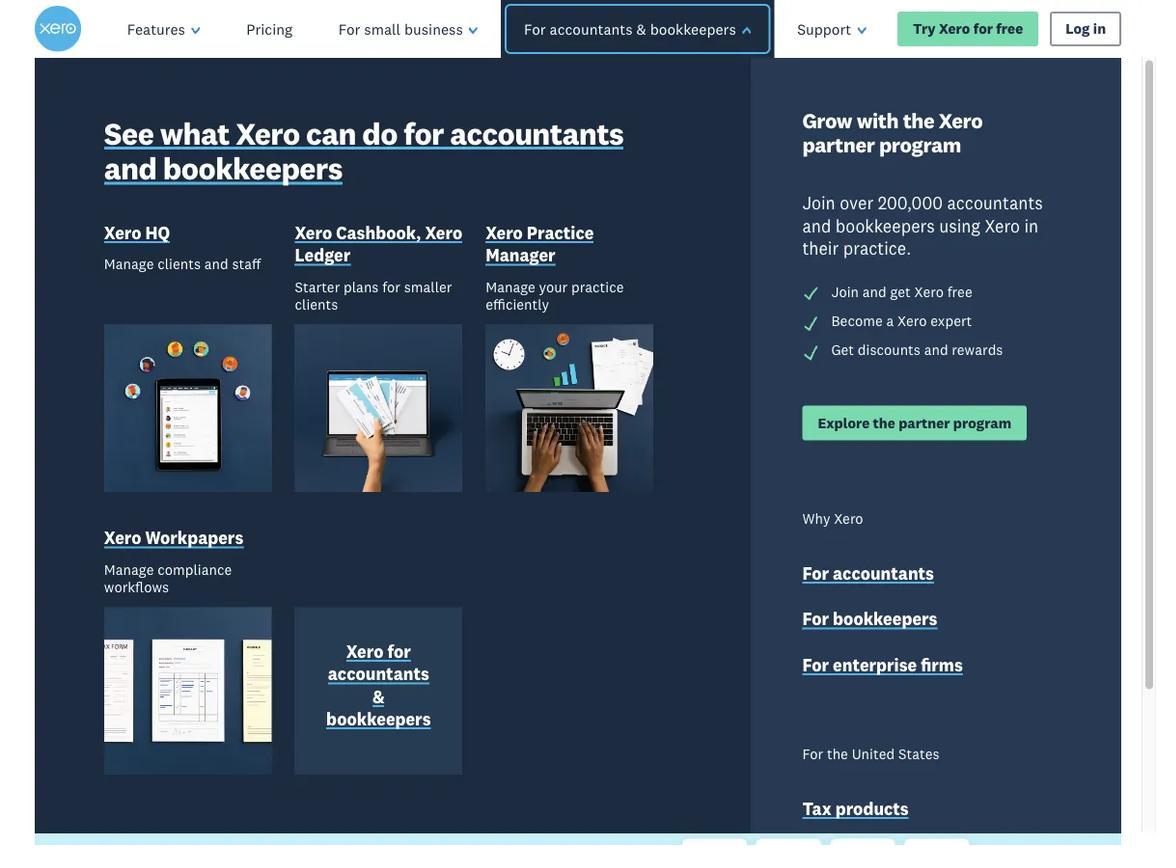 Task type: vqa. For each thing, say whether or not it's contained in the screenshot.
topmost "3"
no



Task type: locate. For each thing, give the bounding box(es) containing it.
1 horizontal spatial clients
[[295, 295, 338, 313]]

time
[[225, 525, 278, 558]]

0 vertical spatial program
[[879, 131, 961, 158]]

join over 200,000 accountants and bookkeepers using xero in their practice.
[[803, 192, 1043, 259]]

discounts
[[858, 341, 921, 359]]

workflows
[[104, 578, 169, 596]]

included image up 'explore' on the right of page
[[803, 344, 820, 361]]

2 vertical spatial the
[[827, 745, 848, 763]]

1 horizontal spatial plans
[[435, 697, 472, 715]]

in
[[1094, 20, 1106, 38], [1025, 215, 1039, 236]]

for for for accountants
[[803, 562, 829, 584]]

in inside join over 200,000 accountants and bookkeepers using xero in their practice.
[[1025, 215, 1039, 236]]

0 vertical spatial free
[[997, 20, 1023, 38]]

and down expert
[[924, 341, 949, 359]]

program
[[879, 131, 961, 158], [954, 414, 1012, 431]]

compare all plans link
[[351, 697, 472, 718]]

all
[[415, 697, 432, 715]]

manage down the limited
[[104, 560, 154, 578]]

bookkeepers inside see what xero can do for accountants and bookkeepers
[[163, 149, 342, 188]]

can inside learn what xero can do link
[[256, 697, 280, 715]]

efficiently
[[486, 295, 549, 313]]

and
[[104, 149, 157, 188], [803, 215, 831, 236], [204, 255, 228, 273], [863, 282, 887, 300], [924, 341, 949, 359]]

for
[[339, 19, 360, 38], [524, 19, 546, 38], [803, 562, 829, 584], [803, 608, 829, 629], [803, 654, 829, 675], [803, 745, 824, 763]]

2 vertical spatial free
[[392, 557, 438, 590]]

features
[[127, 19, 185, 38]]

back to what you love with xero accounting software
[[127, 103, 480, 503]]

join left over on the right of the page
[[803, 192, 836, 213]]

firms
[[921, 654, 963, 675]]

and left staff
[[204, 255, 228, 273]]

free
[[997, 20, 1023, 38], [948, 282, 973, 300], [392, 557, 438, 590]]

2 vertical spatial included image
[[803, 344, 820, 361]]

get inside limited time offer: get 50% off for 3 months* plus free onboarding when you purchase xero.
[[354, 525, 396, 558]]

can inside see what xero can do for accountants and bookkeepers
[[306, 113, 356, 152]]

1 horizontal spatial can
[[306, 113, 356, 152]]

0 horizontal spatial partner
[[803, 131, 875, 158]]

1 vertical spatial the
[[873, 414, 896, 431]]

what inside back to what you love with xero accounting software
[[208, 166, 366, 253]]

bookkeepers
[[650, 19, 736, 38], [163, 149, 342, 188], [836, 215, 935, 236], [833, 608, 938, 629], [326, 708, 431, 729]]

the
[[903, 107, 935, 133], [873, 414, 896, 431], [827, 745, 848, 763]]

months*
[[226, 557, 328, 590]]

you
[[127, 228, 242, 315], [338, 589, 381, 622]]

for enterprise firms link
[[803, 653, 963, 679]]

1 vertical spatial &
[[373, 686, 385, 707]]

the for partner
[[873, 414, 896, 431]]

0 vertical spatial plans
[[344, 277, 379, 295]]

with down manage clients and staff
[[127, 291, 267, 378]]

do inside see what xero can do for accountants and bookkeepers
[[362, 113, 397, 152]]

2 horizontal spatial the
[[903, 107, 935, 133]]

included image down their
[[803, 285, 820, 302]]

1 vertical spatial with
[[127, 291, 267, 378]]

for inside see what xero can do for accountants and bookkeepers
[[404, 113, 444, 152]]

accountants inside dropdown button
[[550, 19, 633, 38]]

pricing
[[246, 19, 293, 38]]

xero cashbook, xero ledger link
[[295, 221, 463, 269]]

what right see
[[160, 113, 229, 152]]

0 vertical spatial manage
[[104, 255, 154, 273]]

business
[[405, 19, 463, 38]]

become
[[832, 312, 883, 329]]

partner down the get discounts and rewards
[[899, 414, 950, 431]]

accountants inside join over 200,000 accountants and bookkeepers using xero in their practice.
[[947, 192, 1043, 213]]

their
[[803, 237, 839, 259]]

partner inside 'link'
[[899, 414, 950, 431]]

and inside see what xero can do for accountants and bookkeepers
[[104, 149, 157, 188]]

0 horizontal spatial you
[[127, 228, 242, 315]]

the up 200,000
[[903, 107, 935, 133]]

1 horizontal spatial the
[[873, 414, 896, 431]]

explore
[[818, 414, 870, 431]]

and up their
[[803, 215, 831, 236]]

1 vertical spatial partner
[[899, 414, 950, 431]]

xero.
[[242, 621, 303, 654]]

get left the 50%
[[354, 525, 396, 558]]

partner up over on the right of the page
[[803, 131, 875, 158]]

a xero user decorating a cake with blue icing. social proof badges surrounding the circular image. image
[[590, 58, 1122, 781]]

3 included image from the top
[[803, 344, 820, 361]]

2 vertical spatial manage
[[104, 560, 154, 578]]

manage down "manager"
[[486, 277, 536, 295]]

for bookkeepers link
[[803, 608, 938, 633]]

for inside limited time offer: get 50% off for 3 months* plus free onboarding when you purchase xero.
[[165, 557, 198, 590]]

2 vertical spatial what
[[185, 697, 218, 715]]

0 horizontal spatial the
[[827, 745, 848, 763]]

0 vertical spatial clients
[[158, 255, 201, 273]]

1 horizontal spatial free
[[948, 282, 973, 300]]

plans right all
[[435, 697, 472, 715]]

&
[[637, 19, 647, 38], [373, 686, 385, 707]]

0 horizontal spatial in
[[1025, 215, 1039, 236]]

for inside xero for accountants & bookkeepers
[[388, 640, 411, 662]]

plans inside starter plans for smaller clients
[[344, 277, 379, 295]]

free up expert
[[948, 282, 973, 300]]

0 vertical spatial the
[[903, 107, 935, 133]]

0 vertical spatial included image
[[803, 285, 820, 302]]

program down 'rewards'
[[954, 414, 1012, 431]]

included image left become
[[803, 314, 820, 332]]

1 vertical spatial clients
[[295, 295, 338, 313]]

1 vertical spatial included image
[[803, 314, 820, 332]]

for
[[974, 20, 993, 38], [404, 113, 444, 152], [382, 277, 401, 295], [165, 557, 198, 590], [388, 640, 411, 662]]

0 horizontal spatial can
[[256, 697, 280, 715]]

0 horizontal spatial free
[[392, 557, 438, 590]]

get
[[832, 341, 854, 359], [354, 525, 396, 558]]

1 vertical spatial do
[[283, 697, 300, 715]]

free right "plus"
[[392, 557, 438, 590]]

manage compliance workflows
[[104, 560, 232, 596]]

what inside see what xero can do for accountants and bookkeepers
[[160, 113, 229, 152]]

1 vertical spatial manage
[[486, 277, 536, 295]]

for accountants
[[803, 562, 934, 584]]

accountants inside see what xero can do for accountants and bookkeepers
[[450, 113, 624, 152]]

manage inside manage compliance workflows
[[104, 560, 154, 578]]

included image
[[803, 285, 820, 302], [803, 314, 820, 332], [803, 344, 820, 361]]

free left log
[[997, 20, 1023, 38]]

united
[[852, 745, 895, 763]]

clients down the 'ledger'
[[295, 295, 338, 313]]

workpapers
[[145, 527, 244, 548]]

what up staff
[[208, 166, 366, 253]]

2 included image from the top
[[803, 314, 820, 332]]

the right 'explore' on the right of page
[[873, 414, 896, 431]]

0 vertical spatial what
[[160, 113, 229, 152]]

and up xero hq
[[104, 149, 157, 188]]

& inside xero for accountants & bookkeepers
[[373, 686, 385, 707]]

0 vertical spatial do
[[362, 113, 397, 152]]

0 horizontal spatial plans
[[344, 277, 379, 295]]

get down become
[[832, 341, 854, 359]]

xero cashbook, xero ledger
[[295, 222, 463, 265]]

accounting
[[127, 353, 480, 440]]

1 vertical spatial free
[[948, 282, 973, 300]]

1 vertical spatial you
[[338, 589, 381, 622]]

0 horizontal spatial get
[[354, 525, 396, 558]]

clients down the hq
[[158, 255, 201, 273]]

manage down xero hq "link"
[[104, 255, 154, 273]]

plans right starter
[[344, 277, 379, 295]]

plans
[[344, 277, 379, 295], [435, 697, 472, 715]]

0 vertical spatial join
[[803, 192, 836, 213]]

partner
[[803, 131, 875, 158], [899, 414, 950, 431]]

products
[[836, 798, 909, 819]]

and inside join over 200,000 accountants and bookkeepers using xero in their practice.
[[803, 215, 831, 236]]

manage for xero workpapers
[[104, 560, 154, 578]]

limited
[[127, 525, 218, 558]]

1 included image from the top
[[803, 285, 820, 302]]

1 vertical spatial get
[[354, 525, 396, 558]]

0 horizontal spatial &
[[373, 686, 385, 707]]

0 horizontal spatial with
[[127, 291, 267, 378]]

you inside limited time offer: get 50% off for 3 months* plus free onboarding when you purchase xero.
[[338, 589, 381, 622]]

the left united
[[827, 745, 848, 763]]

1 horizontal spatial get
[[832, 341, 854, 359]]

xero inside back to what you love with xero accounting software
[[281, 291, 427, 378]]

small
[[364, 19, 401, 38]]

xero inside xero practice manager
[[486, 222, 523, 243]]

1 horizontal spatial with
[[857, 107, 899, 133]]

1 vertical spatial join
[[832, 282, 859, 300]]

1 vertical spatial what
[[208, 166, 366, 253]]

join for join over 200,000 accountants and bookkeepers using xero in their practice.
[[803, 192, 836, 213]]

can for see
[[306, 113, 356, 152]]

purchase
[[127, 621, 236, 654]]

accountants
[[550, 19, 633, 38], [450, 113, 624, 152], [947, 192, 1043, 213], [833, 562, 934, 584], [328, 663, 429, 684]]

for for for accountants & bookkeepers
[[524, 19, 546, 38]]

join inside join over 200,000 accountants and bookkeepers using xero in their practice.
[[803, 192, 836, 213]]

xero practice manager link
[[486, 221, 653, 269]]

0 horizontal spatial do
[[283, 697, 300, 715]]

support button
[[774, 0, 890, 58]]

get
[[890, 282, 911, 300]]

included image for join and get xero free
[[803, 285, 820, 302]]

why xero
[[803, 509, 864, 527]]

0 vertical spatial with
[[857, 107, 899, 133]]

do inside learn what xero can do link
[[283, 697, 300, 715]]

0 vertical spatial &
[[637, 19, 647, 38]]

1 vertical spatial program
[[954, 414, 1012, 431]]

50%
[[403, 525, 456, 558]]

1 horizontal spatial partner
[[899, 414, 950, 431]]

the inside grow with the xero partner program
[[903, 107, 935, 133]]

in right log
[[1094, 20, 1106, 38]]

ledger
[[295, 244, 351, 265]]

1 vertical spatial can
[[256, 697, 280, 715]]

manage
[[104, 255, 154, 273], [486, 277, 536, 295], [104, 560, 154, 578]]

with right grow
[[857, 107, 899, 133]]

to
[[127, 166, 194, 253]]

what right learn
[[185, 697, 218, 715]]

1 horizontal spatial in
[[1094, 20, 1106, 38]]

try
[[913, 20, 936, 38]]

manage inside manage your practice efficiently
[[486, 277, 536, 295]]

1 horizontal spatial do
[[362, 113, 397, 152]]

2 horizontal spatial free
[[997, 20, 1023, 38]]

xero hq
[[104, 222, 170, 243]]

1 vertical spatial in
[[1025, 215, 1039, 236]]

offer:
[[285, 525, 347, 558]]

0 vertical spatial can
[[306, 113, 356, 152]]

starter
[[295, 277, 340, 295]]

xero for accountants & bookkeepers
[[326, 640, 431, 729]]

xero inside join over 200,000 accountants and bookkeepers using xero in their practice.
[[985, 215, 1020, 236]]

0 vertical spatial you
[[127, 228, 242, 315]]

in right using
[[1025, 215, 1039, 236]]

0 vertical spatial partner
[[803, 131, 875, 158]]

join
[[803, 192, 836, 213], [832, 282, 859, 300]]

grow with the xero partner program
[[803, 107, 983, 158]]

when
[[269, 589, 332, 622]]

1 horizontal spatial you
[[338, 589, 381, 622]]

the inside 'link'
[[873, 414, 896, 431]]

what
[[160, 113, 229, 152], [208, 166, 366, 253], [185, 697, 218, 715]]

program up 200,000
[[879, 131, 961, 158]]

compliance
[[158, 560, 232, 578]]

manager
[[486, 244, 556, 265]]

1 horizontal spatial &
[[637, 19, 647, 38]]

join up become
[[832, 282, 859, 300]]



Task type: describe. For each thing, give the bounding box(es) containing it.
for for for bookkeepers
[[803, 608, 829, 629]]

0 vertical spatial in
[[1094, 20, 1106, 38]]

for small business button
[[316, 0, 501, 58]]

what for see what xero can do for accountants and bookkeepers
[[160, 113, 229, 152]]

with inside back to what you love with xero accounting software
[[127, 291, 267, 378]]

clients inside starter plans for smaller clients
[[295, 295, 338, 313]]

for for for small business
[[339, 19, 360, 38]]

what for learn what xero can do
[[185, 697, 218, 715]]

do for see what xero can do for accountants and bookkeepers
[[362, 113, 397, 152]]

do for learn what xero can do
[[283, 697, 300, 715]]

off
[[127, 557, 158, 590]]

see what xero can do for accountants and bookkeepers
[[104, 113, 624, 188]]

compare
[[351, 697, 411, 715]]

for small business
[[339, 19, 463, 38]]

program inside 'link'
[[954, 414, 1012, 431]]

hq
[[145, 222, 170, 243]]

try xero for free
[[913, 20, 1023, 38]]

why
[[803, 509, 831, 527]]

learn
[[143, 697, 181, 715]]

try xero for free link
[[898, 12, 1039, 46]]

tax products link
[[803, 798, 909, 823]]

0 horizontal spatial clients
[[158, 255, 201, 273]]

can for learn
[[256, 697, 280, 715]]

& inside dropdown button
[[637, 19, 647, 38]]

for inside "link"
[[974, 20, 993, 38]]

learn what xero can do
[[143, 697, 300, 715]]

expert
[[931, 312, 972, 329]]

for accountants & bookkeepers
[[524, 19, 736, 38]]

05 days, 11 hours, 16 minutes and 01 seconds timer
[[682, 828, 1029, 846]]

states
[[899, 745, 940, 763]]

over
[[840, 192, 874, 213]]

tax
[[803, 798, 832, 819]]

xero homepage image
[[35, 6, 81, 52]]

xero for accountants & bookkeepers link
[[326, 640, 431, 733]]

xero practice manager
[[486, 222, 594, 265]]

for bookkeepers
[[803, 608, 938, 629]]

xero inside grow with the xero partner program
[[939, 107, 983, 133]]

the for united
[[827, 745, 848, 763]]

practice
[[527, 222, 594, 243]]

and left the get
[[863, 282, 887, 300]]

grow
[[803, 107, 853, 133]]

0 vertical spatial get
[[832, 341, 854, 359]]

manage clients and staff
[[104, 255, 261, 273]]

cashbook,
[[336, 222, 421, 243]]

free inside "link"
[[997, 20, 1023, 38]]

see what xero can do for accountants and bookkeepers link
[[104, 113, 682, 191]]

for the united states
[[803, 745, 940, 763]]

using
[[939, 215, 981, 236]]

a
[[887, 312, 894, 329]]

bookkeepers inside join over 200,000 accountants and bookkeepers using xero in their practice.
[[836, 215, 935, 236]]

see
[[104, 113, 154, 152]]

features button
[[104, 0, 223, 58]]

program inside grow with the xero partner program
[[879, 131, 961, 158]]

for accountants & bookkeepers button
[[495, 0, 780, 58]]

for for for the united states
[[803, 745, 824, 763]]

smaller
[[404, 277, 452, 295]]

log
[[1066, 20, 1090, 38]]

bookkeepers inside dropdown button
[[650, 19, 736, 38]]

practice.
[[843, 237, 911, 259]]

software
[[127, 416, 404, 503]]

manage your practice efficiently
[[486, 277, 624, 313]]

xero workpapers link
[[104, 527, 244, 552]]

practice
[[571, 277, 624, 295]]

for enterprise firms
[[803, 654, 963, 675]]

explore the partner program
[[818, 414, 1012, 431]]

for accountants link
[[803, 562, 934, 587]]

get discounts and rewards
[[832, 341, 1003, 359]]

manage for xero practice manager
[[486, 277, 536, 295]]

partner inside grow with the xero partner program
[[803, 131, 875, 158]]

limited time offer: get 50% off for 3 months* plus free onboarding when you purchase xero.
[[127, 525, 456, 654]]

with inside grow with the xero partner program
[[857, 107, 899, 133]]

rewards
[[952, 341, 1003, 359]]

log in link
[[1050, 12, 1122, 46]]

for inside starter plans for smaller clients
[[382, 277, 401, 295]]

free inside limited time offer: get 50% off for 3 months* plus free onboarding when you purchase xero.
[[392, 557, 438, 590]]

200,000
[[878, 192, 943, 213]]

plus
[[335, 557, 385, 590]]

xero inside see what xero can do for accountants and bookkeepers
[[236, 113, 300, 152]]

for for for enterprise firms
[[803, 654, 829, 675]]

back
[[254, 103, 407, 190]]

compare all plans
[[351, 697, 472, 715]]

manage for xero hq
[[104, 255, 154, 273]]

join for join and get xero free
[[832, 282, 859, 300]]

accountants inside xero for accountants & bookkeepers
[[328, 663, 429, 684]]

pricing link
[[223, 0, 316, 58]]

included image for become a xero expert
[[803, 314, 820, 332]]

love
[[257, 228, 387, 315]]

log in
[[1066, 20, 1106, 38]]

enterprise
[[833, 654, 917, 675]]

1 vertical spatial plans
[[435, 697, 472, 715]]

explore the partner program link
[[803, 405, 1027, 440]]

tax products
[[803, 798, 909, 819]]

3
[[205, 557, 219, 590]]

xero inside xero for accountants & bookkeepers
[[346, 640, 384, 662]]

your
[[539, 277, 568, 295]]

you inside back to what you love with xero accounting software
[[127, 228, 242, 315]]

learn what xero can do link
[[127, 689, 316, 723]]

join and get xero free
[[832, 282, 973, 300]]

xero hq link
[[104, 221, 170, 247]]

xero workpapers
[[104, 527, 244, 548]]

included image for get discounts and rewards
[[803, 344, 820, 361]]



